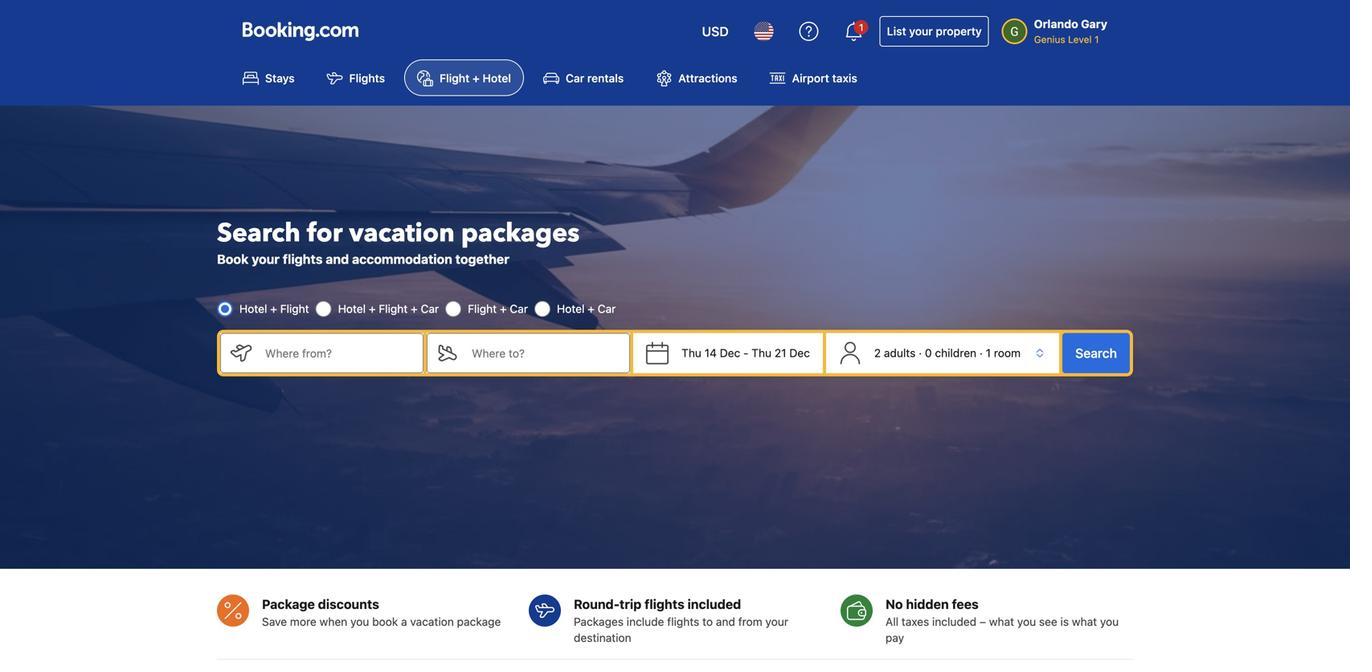 Task type: locate. For each thing, give the bounding box(es) containing it.
flights down for
[[283, 252, 323, 267]]

when
[[320, 615, 347, 629]]

flights up include
[[645, 597, 685, 612]]

1 horizontal spatial what
[[1072, 615, 1097, 629]]

2 adults · 0 children · 1 room
[[874, 347, 1021, 360]]

genius
[[1034, 34, 1066, 45]]

car rentals link
[[530, 59, 637, 96]]

0 horizontal spatial your
[[252, 252, 280, 267]]

0 horizontal spatial thu
[[682, 347, 702, 360]]

vacation inside package discounts save more when you book a vacation package
[[410, 615, 454, 629]]

airport
[[792, 71, 829, 85]]

search inside search button
[[1076, 346, 1117, 361]]

2 vertical spatial flights
[[667, 615, 700, 629]]

usd
[[702, 24, 729, 39]]

for
[[307, 216, 343, 251]]

0 horizontal spatial what
[[989, 615, 1014, 629]]

2 vertical spatial 1
[[986, 347, 991, 360]]

flights inside the search for vacation packages book your flights and accommodation together
[[283, 252, 323, 267]]

packages
[[461, 216, 580, 251]]

1 vertical spatial search
[[1076, 346, 1117, 361]]

what right is
[[1072, 615, 1097, 629]]

list your property
[[887, 25, 982, 38]]

0 vertical spatial and
[[326, 252, 349, 267]]

·
[[919, 347, 922, 360], [980, 347, 983, 360]]

1 vertical spatial included
[[932, 615, 977, 629]]

vacation inside the search for vacation packages book your flights and accommodation together
[[349, 216, 455, 251]]

search
[[217, 216, 300, 251], [1076, 346, 1117, 361]]

your right book
[[252, 252, 280, 267]]

package discounts save more when you book a vacation package
[[262, 597, 501, 629]]

0 vertical spatial flights
[[283, 252, 323, 267]]

1 vertical spatial vacation
[[410, 615, 454, 629]]

0 horizontal spatial 1
[[859, 22, 864, 33]]

usd button
[[693, 12, 738, 51]]

0 vertical spatial included
[[688, 597, 741, 612]]

1 horizontal spatial search
[[1076, 346, 1117, 361]]

included up to
[[688, 597, 741, 612]]

1 vertical spatial and
[[716, 615, 735, 629]]

1 horizontal spatial included
[[932, 615, 977, 629]]

flight
[[440, 71, 470, 85], [280, 302, 309, 316], [379, 302, 408, 316], [468, 302, 497, 316]]

search for search
[[1076, 346, 1117, 361]]

property
[[936, 25, 982, 38]]

0
[[925, 347, 932, 360]]

what
[[989, 615, 1014, 629], [1072, 615, 1097, 629]]

flight + car
[[468, 302, 528, 316]]

you down discounts
[[351, 615, 369, 629]]

+ for flight + car
[[500, 302, 507, 316]]

1 · from the left
[[919, 347, 922, 360]]

you left see
[[1017, 615, 1036, 629]]

1 down gary
[[1095, 34, 1099, 45]]

2 horizontal spatial your
[[909, 25, 933, 38]]

1 horizontal spatial ·
[[980, 347, 983, 360]]

Where from? field
[[252, 333, 424, 374]]

2 horizontal spatial 1
[[1095, 34, 1099, 45]]

flights
[[349, 71, 385, 85]]

flights for for
[[283, 252, 323, 267]]

1 vertical spatial 1
[[1095, 34, 1099, 45]]

fees
[[952, 597, 979, 612]]

vacation up accommodation
[[349, 216, 455, 251]]

attractions link
[[643, 59, 750, 96]]

0 vertical spatial search
[[217, 216, 300, 251]]

flights
[[283, 252, 323, 267], [645, 597, 685, 612], [667, 615, 700, 629]]

rentals
[[587, 71, 624, 85]]

you
[[351, 615, 369, 629], [1017, 615, 1036, 629], [1100, 615, 1119, 629]]

to
[[703, 615, 713, 629]]

airport taxis link
[[757, 59, 870, 96]]

0 horizontal spatial search
[[217, 216, 300, 251]]

and right to
[[716, 615, 735, 629]]

0 horizontal spatial and
[[326, 252, 349, 267]]

flights link
[[314, 59, 398, 96]]

hotel for hotel + car
[[557, 302, 585, 316]]

flights left to
[[667, 615, 700, 629]]

your right 'list'
[[909, 25, 933, 38]]

round-
[[574, 597, 620, 612]]

your
[[909, 25, 933, 38], [252, 252, 280, 267], [766, 615, 789, 629]]

included down 'fees'
[[932, 615, 977, 629]]

dec left -
[[720, 347, 740, 360]]

1 left 'list'
[[859, 22, 864, 33]]

1 thu from the left
[[682, 347, 702, 360]]

0 horizontal spatial you
[[351, 615, 369, 629]]

thu left 14
[[682, 347, 702, 360]]

1
[[859, 22, 864, 33], [1095, 34, 1099, 45], [986, 347, 991, 360]]

hotel
[[483, 71, 511, 85], [240, 302, 267, 316], [338, 302, 366, 316], [557, 302, 585, 316]]

1 horizontal spatial your
[[766, 615, 789, 629]]

1 horizontal spatial thu
[[752, 347, 772, 360]]

car rentals
[[566, 71, 624, 85]]

and
[[326, 252, 349, 267], [716, 615, 735, 629]]

0 vertical spatial 1
[[859, 22, 864, 33]]

0 vertical spatial your
[[909, 25, 933, 38]]

· left 0
[[919, 347, 922, 360]]

dec
[[720, 347, 740, 360], [790, 347, 810, 360]]

thu
[[682, 347, 702, 360], [752, 347, 772, 360]]

2 horizontal spatial you
[[1100, 615, 1119, 629]]

your inside the search for vacation packages book your flights and accommodation together
[[252, 252, 280, 267]]

Where to? field
[[459, 333, 630, 374]]

0 vertical spatial vacation
[[349, 216, 455, 251]]

2 · from the left
[[980, 347, 983, 360]]

1 horizontal spatial 1
[[986, 347, 991, 360]]

list
[[887, 25, 906, 38]]

thu 14 dec - thu 21 dec
[[682, 347, 810, 360]]

1 vertical spatial your
[[252, 252, 280, 267]]

you right is
[[1100, 615, 1119, 629]]

2 vertical spatial your
[[766, 615, 789, 629]]

included
[[688, 597, 741, 612], [932, 615, 977, 629]]

1 dec from the left
[[720, 347, 740, 360]]

1 inside button
[[859, 22, 864, 33]]

thu right -
[[752, 347, 772, 360]]

from
[[738, 615, 763, 629]]

flight + hotel
[[440, 71, 511, 85]]

package
[[262, 597, 315, 612]]

car
[[566, 71, 584, 85], [421, 302, 439, 316], [510, 302, 528, 316], [598, 302, 616, 316]]

1 you from the left
[[351, 615, 369, 629]]

hidden
[[906, 597, 949, 612]]

1 horizontal spatial and
[[716, 615, 735, 629]]

+ for hotel + car
[[588, 302, 595, 316]]

· right children
[[980, 347, 983, 360]]

search button
[[1063, 333, 1130, 374]]

vacation
[[349, 216, 455, 251], [410, 615, 454, 629]]

your inside round-trip flights included packages include flights to and from your destination
[[766, 615, 789, 629]]

0 horizontal spatial included
[[688, 597, 741, 612]]

round-trip flights included packages include flights to and from your destination
[[574, 597, 789, 645]]

0 horizontal spatial dec
[[720, 347, 740, 360]]

vacation right a
[[410, 615, 454, 629]]

pay
[[886, 631, 904, 645]]

list your property link
[[880, 16, 989, 47]]

1 horizontal spatial dec
[[790, 347, 810, 360]]

your right from
[[766, 615, 789, 629]]

included inside "no hidden fees all taxes included – what you see is what you pay"
[[932, 615, 977, 629]]

you inside package discounts save more when you book a vacation package
[[351, 615, 369, 629]]

and down for
[[326, 252, 349, 267]]

search inside the search for vacation packages book your flights and accommodation together
[[217, 216, 300, 251]]

included inside round-trip flights included packages include flights to and from your destination
[[688, 597, 741, 612]]

packages
[[574, 615, 624, 629]]

1 left room
[[986, 347, 991, 360]]

what right '–'
[[989, 615, 1014, 629]]

1 horizontal spatial you
[[1017, 615, 1036, 629]]

0 horizontal spatial ·
[[919, 347, 922, 360]]

+
[[473, 71, 480, 85], [270, 302, 277, 316], [369, 302, 376, 316], [411, 302, 418, 316], [500, 302, 507, 316], [588, 302, 595, 316]]

dec right 21
[[790, 347, 810, 360]]

together
[[456, 252, 510, 267]]

taxis
[[832, 71, 858, 85]]



Task type: describe. For each thing, give the bounding box(es) containing it.
discounts
[[318, 597, 379, 612]]

is
[[1061, 615, 1069, 629]]

2 thu from the left
[[752, 347, 772, 360]]

2 dec from the left
[[790, 347, 810, 360]]

gary
[[1081, 17, 1108, 31]]

21
[[775, 347, 787, 360]]

see
[[1039, 615, 1058, 629]]

+ for hotel + flight
[[270, 302, 277, 316]]

hotel for hotel + flight
[[240, 302, 267, 316]]

14
[[705, 347, 717, 360]]

flights for trip
[[667, 615, 700, 629]]

no
[[886, 597, 903, 612]]

search for search for vacation packages book your flights and accommodation together
[[217, 216, 300, 251]]

2 what from the left
[[1072, 615, 1097, 629]]

airport taxis
[[792, 71, 858, 85]]

all
[[886, 615, 899, 629]]

accommodation
[[352, 252, 452, 267]]

a
[[401, 615, 407, 629]]

2 you from the left
[[1017, 615, 1036, 629]]

2
[[874, 347, 881, 360]]

destination
[[574, 631, 631, 645]]

1 vertical spatial flights
[[645, 597, 685, 612]]

include
[[627, 615, 664, 629]]

–
[[980, 615, 986, 629]]

1 inside orlando gary genius level 1
[[1095, 34, 1099, 45]]

children
[[935, 347, 977, 360]]

trip
[[620, 597, 642, 612]]

orlando gary genius level 1
[[1034, 17, 1108, 45]]

and inside the search for vacation packages book your flights and accommodation together
[[326, 252, 349, 267]]

attractions
[[679, 71, 738, 85]]

3 you from the left
[[1100, 615, 1119, 629]]

1 what from the left
[[989, 615, 1014, 629]]

more
[[290, 615, 317, 629]]

1 button
[[835, 12, 874, 51]]

car inside car rentals link
[[566, 71, 584, 85]]

flight + hotel link
[[404, 59, 524, 96]]

taxes
[[902, 615, 929, 629]]

search for vacation packages book your flights and accommodation together
[[217, 216, 580, 267]]

and inside round-trip flights included packages include flights to and from your destination
[[716, 615, 735, 629]]

stays link
[[230, 59, 308, 96]]

adults
[[884, 347, 916, 360]]

+ for hotel + flight + car
[[369, 302, 376, 316]]

level
[[1068, 34, 1092, 45]]

booking.com online hotel reservations image
[[243, 22, 358, 41]]

+ for flight + hotel
[[473, 71, 480, 85]]

book
[[372, 615, 398, 629]]

-
[[744, 347, 749, 360]]

book
[[217, 252, 249, 267]]

room
[[994, 347, 1021, 360]]

orlando
[[1034, 17, 1078, 31]]

hotel for hotel + flight + car
[[338, 302, 366, 316]]

hotel + flight + car
[[338, 302, 439, 316]]

stays
[[265, 71, 295, 85]]

hotel + flight
[[240, 302, 309, 316]]

save
[[262, 615, 287, 629]]

no hidden fees all taxes included – what you see is what you pay
[[886, 597, 1119, 645]]

hotel + car
[[557, 302, 616, 316]]

package
[[457, 615, 501, 629]]



Task type: vqa. For each thing, say whether or not it's contained in the screenshot.
flights inside "Search for vacation packages Book your flights and accommodation together"
yes



